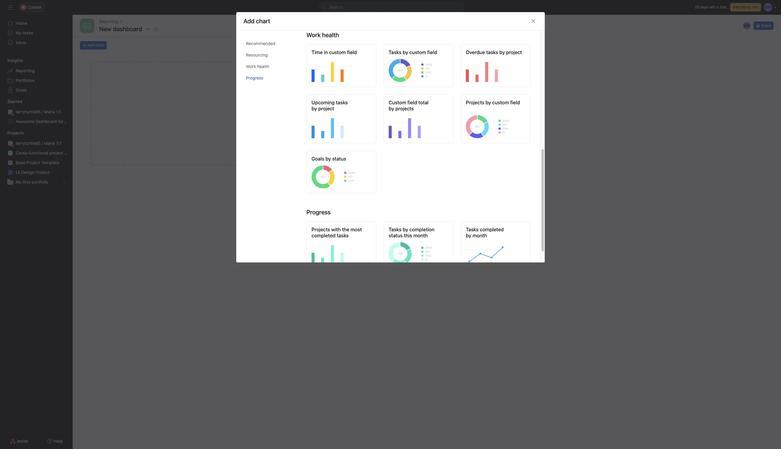 Task type: locate. For each thing, give the bounding box(es) containing it.
tasks inside tasks completed by month
[[466, 227, 479, 232]]

goals by status
[[312, 156, 346, 161]]

/
[[42, 109, 43, 114], [42, 141, 43, 146]]

0 horizontal spatial in
[[324, 49, 328, 55]]

image of a multicolored donut chart image inside the projects by custom field button
[[466, 114, 528, 138]]

by for work health
[[403, 49, 408, 55]]

0 vertical spatial terryturtle85
[[16, 109, 41, 114]]

billing
[[741, 5, 751, 9]]

1 vertical spatial 1:1
[[56, 141, 61, 146]]

by projects
[[389, 106, 414, 111]]

add left chart at the left of page
[[87, 43, 94, 48]]

0 vertical spatial goals
[[16, 87, 27, 93]]

1 terryturtle85 / maria 1:1 from the top
[[16, 109, 61, 114]]

tasks
[[23, 30, 33, 35], [486, 49, 498, 55], [336, 100, 348, 105]]

2 terryturtle85 from the top
[[16, 141, 41, 146]]

custom field
[[329, 49, 357, 55], [410, 49, 437, 55], [492, 100, 520, 105]]

maria for dashboard
[[44, 109, 55, 114]]

1 horizontal spatial in
[[716, 5, 719, 9]]

projects inside dropdown button
[[7, 130, 24, 136]]

0 vertical spatial reporting
[[99, 19, 118, 24]]

1 vertical spatial in
[[324, 49, 328, 55]]

show options image
[[145, 27, 150, 31]]

close image
[[531, 19, 536, 24]]

goals inside button
[[312, 156, 324, 161]]

image of a multicolored donut chart image inside goals by status button
[[312, 164, 373, 188]]

0 vertical spatial projects
[[466, 100, 484, 105]]

image of a multicolored donut chart image down by status
[[312, 164, 373, 188]]

/ inside 'starred' element
[[42, 109, 43, 114]]

1 vertical spatial tasks
[[486, 49, 498, 55]]

base project template link
[[4, 158, 69, 168]]

2 vertical spatial project
[[36, 170, 50, 175]]

project right new in the top left of the page
[[74, 119, 88, 124]]

image of a multicolored donut chart image down overdue tasks by project
[[466, 58, 528, 82]]

2 1:1 from the top
[[56, 141, 61, 146]]

1 vertical spatial my
[[16, 179, 22, 185]]

tasks right upcoming at the top left of page
[[336, 100, 348, 105]]

0 horizontal spatial add
[[87, 43, 94, 48]]

1 horizontal spatial progress
[[307, 209, 331, 216]]

inbox link
[[4, 38, 69, 48]]

1 terryturtle85 / maria 1:1 link from the top
[[4, 107, 69, 117]]

reporting up new dashboard
[[99, 19, 118, 24]]

1:1 inside 'starred' element
[[56, 109, 61, 114]]

reporting link inside insights element
[[4, 66, 69, 76]]

0 horizontal spatial tasks
[[23, 30, 33, 35]]

my up inbox
[[16, 30, 22, 35]]

my tasks
[[16, 30, 33, 35]]

terryturtle85 up the awesome
[[16, 109, 41, 114]]

my inside projects element
[[16, 179, 22, 185]]

1 vertical spatial goals
[[312, 156, 324, 161]]

terryturtle85 / maria 1:1 link for functional
[[4, 139, 69, 148]]

1 vertical spatial terryturtle85
[[16, 141, 41, 146]]

tasks inside global element
[[23, 30, 33, 35]]

terryturtle85 for awesome
[[16, 109, 41, 114]]

goals
[[16, 87, 27, 93], [312, 156, 324, 161]]

in right time
[[324, 49, 328, 55]]

0 horizontal spatial custom field
[[329, 49, 357, 55]]

days
[[701, 5, 709, 9]]

overdue
[[466, 49, 485, 55]]

0 vertical spatial terryturtle85 / maria 1:1
[[16, 109, 61, 114]]

terryturtle85 / maria 1:1 for functional
[[16, 141, 61, 146]]

by inside tasks by completion status this month
[[403, 227, 408, 232]]

project up ui design project
[[26, 160, 40, 165]]

2 horizontal spatial tasks
[[486, 49, 498, 55]]

by month
[[466, 233, 487, 238]]

/ up dashboard
[[42, 109, 43, 114]]

image of a multicolored donut chart image down tasks by custom field
[[389, 58, 451, 82]]

0 vertical spatial my
[[16, 30, 22, 35]]

terryturtle85 up cross-
[[16, 141, 41, 146]]

dashboard
[[36, 119, 57, 124]]

reporting up the portfolios
[[16, 68, 35, 73]]

1 vertical spatial add
[[87, 43, 94, 48]]

reporting
[[99, 19, 118, 24], [16, 68, 35, 73]]

starred element
[[0, 96, 88, 128]]

1 horizontal spatial reporting
[[99, 19, 118, 24]]

tasks for work health
[[389, 49, 402, 55]]

custom field for tasks by custom field
[[410, 49, 437, 55]]

0 vertical spatial maria
[[44, 109, 55, 114]]

tasks for overdue
[[486, 49, 498, 55]]

by inside tasks by custom field button
[[403, 49, 408, 55]]

completed
[[480, 227, 504, 232]]

status
[[389, 233, 403, 238]]

in right left
[[716, 5, 719, 9]]

in
[[716, 5, 719, 9], [324, 49, 328, 55]]

1:1 for project
[[56, 141, 61, 146]]

by project
[[500, 49, 522, 55], [312, 106, 334, 111]]

goals inside insights element
[[16, 87, 27, 93]]

image of a multicolored donut chart image inside tasks by custom field button
[[389, 58, 451, 82]]

terryturtle85 / maria 1:1 link up functional
[[4, 139, 69, 148]]

1:1 inside projects element
[[56, 141, 61, 146]]

reporting link up new dashboard
[[99, 18, 118, 25]]

tasks completed by month
[[466, 227, 504, 238]]

add billing info button
[[730, 3, 761, 11]]

in inside button
[[324, 49, 328, 55]]

terryturtle85 / maria 1:1 inside projects element
[[16, 141, 61, 146]]

1 horizontal spatial add
[[733, 5, 740, 9]]

2 maria from the top
[[44, 141, 55, 146]]

1 vertical spatial terryturtle85 / maria 1:1
[[16, 141, 61, 146]]

0 vertical spatial tasks
[[23, 30, 33, 35]]

0 horizontal spatial reporting
[[16, 68, 35, 73]]

for
[[58, 119, 63, 124]]

tasks down home
[[23, 30, 33, 35]]

template
[[41, 160, 59, 165]]

/ inside projects element
[[42, 141, 43, 146]]

terryturtle85 / maria 1:1 link
[[4, 107, 69, 117], [4, 139, 69, 148]]

1 horizontal spatial custom field
[[410, 49, 437, 55]]

by project for overdue tasks by project
[[500, 49, 522, 55]]

1 vertical spatial reporting link
[[4, 66, 69, 76]]

1 1:1 from the top
[[56, 109, 61, 114]]

1 horizontal spatial reporting link
[[99, 18, 118, 25]]

2 my from the top
[[16, 179, 22, 185]]

add for add billing info
[[733, 5, 740, 9]]

tasks
[[389, 49, 402, 55], [389, 227, 402, 232], [466, 227, 479, 232]]

goals for goals by status
[[312, 156, 324, 161]]

maria inside 'starred' element
[[44, 109, 55, 114]]

left
[[710, 5, 715, 9]]

0 vertical spatial add
[[733, 5, 740, 9]]

projects inside the projects with the most completed tasks
[[312, 227, 330, 232]]

image of a green column chart image
[[312, 241, 373, 265]]

by inside the projects by custom field button
[[486, 100, 491, 105]]

my
[[16, 30, 22, 35], [16, 179, 22, 185]]

1 maria from the top
[[44, 109, 55, 114]]

by status
[[326, 156, 346, 161]]

terryturtle85 / maria 1:1 up awesome dashboard for new project link
[[16, 109, 61, 114]]

base
[[16, 160, 25, 165]]

project
[[49, 150, 63, 156]]

field
[[408, 100, 417, 105]]

1 vertical spatial by
[[486, 100, 491, 105]]

1 vertical spatial by project
[[312, 106, 334, 111]]

2 horizontal spatial projects
[[466, 100, 484, 105]]

progress down 'work health' at the top left of page
[[246, 75, 263, 80]]

ui design project link
[[4, 168, 69, 177]]

1 vertical spatial reporting
[[16, 68, 35, 73]]

0 vertical spatial progress
[[246, 75, 263, 80]]

inbox
[[16, 40, 26, 45]]

0 vertical spatial 1:1
[[56, 109, 61, 114]]

0 vertical spatial project
[[74, 119, 88, 124]]

my left first
[[16, 179, 22, 185]]

add to starred image
[[154, 27, 158, 31]]

1 vertical spatial projects
[[7, 130, 24, 136]]

report image
[[84, 22, 91, 29]]

0 vertical spatial terryturtle85 / maria 1:1 link
[[4, 107, 69, 117]]

2 vertical spatial by
[[403, 227, 408, 232]]

add billing info
[[733, 5, 759, 9]]

1:1 up for
[[56, 109, 61, 114]]

1 vertical spatial /
[[42, 141, 43, 146]]

upcoming tasks by project
[[312, 100, 348, 111]]

reporting link up the portfolios
[[4, 66, 69, 76]]

tasks right overdue
[[486, 49, 498, 55]]

2 vertical spatial tasks
[[336, 100, 348, 105]]

recommended button
[[246, 38, 297, 49]]

custom field for projects by custom field
[[492, 100, 520, 105]]

0 horizontal spatial projects
[[7, 130, 24, 136]]

my for my first portfolio
[[16, 179, 22, 185]]

1 vertical spatial maria
[[44, 141, 55, 146]]

progress
[[246, 75, 263, 80], [307, 209, 331, 216]]

invite button
[[6, 436, 32, 447]]

goals down the portfolios
[[16, 87, 27, 93]]

awesome dashboard for new project link
[[4, 117, 88, 126]]

projects element
[[0, 128, 73, 188]]

0 horizontal spatial goals
[[16, 87, 27, 93]]

1:1 for for
[[56, 109, 61, 114]]

terryturtle85
[[16, 109, 41, 114], [16, 141, 41, 146]]

search button
[[319, 2, 464, 12]]

maria
[[44, 109, 55, 114], [44, 141, 55, 146]]

overdue tasks by project button
[[461, 44, 531, 87]]

1 horizontal spatial goals
[[312, 156, 324, 161]]

my for my tasks
[[16, 30, 22, 35]]

1 horizontal spatial by project
[[500, 49, 522, 55]]

by project inside overdue tasks by project button
[[500, 49, 522, 55]]

image of a multicolored donut chart image inside overdue tasks by project button
[[466, 58, 528, 82]]

terryturtle85 / maria 1:1 link up dashboard
[[4, 107, 69, 117]]

tasks by custom field
[[389, 49, 437, 55]]

maria up awesome dashboard for new project
[[44, 109, 55, 114]]

2 vertical spatial projects
[[312, 227, 330, 232]]

maria inside projects element
[[44, 141, 55, 146]]

insights element
[[0, 55, 73, 96]]

0 vertical spatial by project
[[500, 49, 522, 55]]

new dashboard
[[99, 25, 142, 32]]

1 horizontal spatial projects
[[312, 227, 330, 232]]

1 horizontal spatial tasks
[[336, 100, 348, 105]]

upcoming
[[312, 100, 335, 105]]

1 terryturtle85 from the top
[[16, 109, 41, 114]]

2 horizontal spatial custom field
[[492, 100, 520, 105]]

1 my from the top
[[16, 30, 22, 35]]

by for progress
[[403, 227, 408, 232]]

terryturtle85 inside projects element
[[16, 141, 41, 146]]

2 terryturtle85 / maria 1:1 link from the top
[[4, 139, 69, 148]]

tasks inside tasks by completion status this month
[[389, 227, 402, 232]]

custom field for time in custom field
[[329, 49, 357, 55]]

by project inside upcoming tasks by project
[[312, 106, 334, 111]]

insights button
[[0, 57, 23, 64]]

1:1
[[56, 109, 61, 114], [56, 141, 61, 146]]

2 / from the top
[[42, 141, 43, 146]]

invite
[[17, 439, 28, 444]]

tasks for my
[[23, 30, 33, 35]]

by project for upcoming tasks by project
[[312, 106, 334, 111]]

chart
[[95, 43, 104, 48]]

terryturtle85 / maria 1:1 inside 'starred' element
[[16, 109, 61, 114]]

1 / from the top
[[42, 109, 43, 114]]

my inside global element
[[16, 30, 22, 35]]

upcoming tasks by project button
[[307, 94, 376, 143]]

reporting inside reporting link
[[16, 68, 35, 73]]

0 vertical spatial /
[[42, 109, 43, 114]]

image of a multicolored donut chart image down projects by custom field
[[466, 114, 528, 138]]

image of a multicolored donut chart image
[[389, 58, 451, 82], [466, 58, 528, 82], [466, 114, 528, 138], [312, 164, 373, 188]]

projects by custom field
[[466, 100, 520, 105]]

29
[[695, 5, 700, 9]]

terryturtle85 / maria 1:1
[[16, 109, 61, 114], [16, 141, 61, 146]]

work health button
[[246, 61, 297, 72]]

projects for projects with the most completed tasks
[[312, 227, 330, 232]]

terryturtle85 inside 'starred' element
[[16, 109, 41, 114]]

0 horizontal spatial reporting link
[[4, 66, 69, 76]]

0 horizontal spatial by project
[[312, 106, 334, 111]]

tasks by completion status this month button
[[384, 221, 454, 270]]

projects for projects
[[7, 130, 24, 136]]

1:1 up project
[[56, 141, 61, 146]]

tasks for progress
[[389, 227, 402, 232]]

portfolio
[[32, 179, 48, 185]]

goals left by status
[[312, 156, 324, 161]]

project up portfolio
[[36, 170, 50, 175]]

ui design project
[[16, 170, 50, 175]]

search list box
[[319, 2, 464, 12]]

my tasks link
[[4, 28, 69, 38]]

add left billing
[[733, 5, 740, 9]]

cross-functional project plan link
[[4, 148, 73, 158]]

0 horizontal spatial progress
[[246, 75, 263, 80]]

maria up cross-functional project plan
[[44, 141, 55, 146]]

progress up completed tasks
[[307, 209, 331, 216]]

0 vertical spatial by
[[403, 49, 408, 55]]

my first portfolio link
[[4, 177, 69, 187]]

image of a blue column chart image
[[312, 114, 373, 138]]

1 vertical spatial terryturtle85 / maria 1:1 link
[[4, 139, 69, 148]]

terryturtle85 / maria 1:1 up functional
[[16, 141, 61, 146]]

2 terryturtle85 / maria 1:1 from the top
[[16, 141, 61, 146]]

tasks by custom field button
[[384, 44, 454, 87]]

completion
[[410, 227, 435, 232]]

/ up cross-functional project plan
[[42, 141, 43, 146]]

tasks inside upcoming tasks by project
[[336, 100, 348, 105]]



Task type: vqa. For each thing, say whether or not it's contained in the screenshot.
Overdue
yes



Task type: describe. For each thing, give the bounding box(es) containing it.
custom field total by projects
[[389, 100, 429, 111]]

tasks by completion status this month
[[389, 227, 435, 238]]

projects with the most completed tasks
[[312, 227, 362, 238]]

image of a multicolored column chart image
[[312, 58, 373, 82]]

portfolios
[[16, 78, 34, 83]]

projects with the most completed tasks button
[[307, 221, 376, 270]]

work health
[[246, 64, 269, 69]]

mw
[[744, 23, 751, 28]]

image of a multicolored donut chart image for goals
[[312, 164, 373, 188]]

add for add chart
[[87, 43, 94, 48]]

image of a multicolored donut chart image for tasks
[[389, 58, 451, 82]]

home link
[[4, 18, 69, 28]]

custom
[[389, 100, 406, 105]]

my first portfolio
[[16, 179, 48, 185]]

/ for functional
[[42, 141, 43, 146]]

terryturtle85 for cross-
[[16, 141, 41, 146]]

custom field total by projects button
[[384, 94, 454, 143]]

overdue tasks by project
[[466, 49, 522, 55]]

projects for projects by custom field
[[466, 100, 484, 105]]

portfolios link
[[4, 76, 69, 85]]

0 vertical spatial reporting link
[[99, 18, 118, 25]]

total
[[419, 100, 429, 105]]

health
[[257, 64, 269, 69]]

this month
[[404, 233, 428, 238]]

first
[[23, 179, 30, 185]]

goals by status button
[[307, 151, 376, 194]]

mw button
[[743, 21, 751, 30]]

0 vertical spatial in
[[716, 5, 719, 9]]

add chart
[[87, 43, 104, 48]]

plan
[[64, 150, 73, 156]]

hide sidebar image
[[8, 5, 13, 10]]

tasks for upcoming
[[336, 100, 348, 105]]

image of a green donut chart image
[[389, 241, 451, 265]]

trial
[[720, 5, 727, 9]]

starred button
[[0, 99, 22, 105]]

maria for functional
[[44, 141, 55, 146]]

completed tasks
[[312, 233, 349, 238]]

with
[[331, 227, 341, 232]]

resourcing
[[246, 52, 268, 57]]

base project template
[[16, 160, 59, 165]]

1 vertical spatial project
[[26, 160, 40, 165]]

work health
[[307, 31, 339, 38]]

most
[[351, 227, 362, 232]]

project inside 'starred' element
[[74, 119, 88, 124]]

time
[[312, 49, 323, 55]]

progress button
[[246, 72, 297, 84]]

time in custom field button
[[307, 44, 376, 87]]

ui
[[16, 170, 20, 175]]

cross-functional project plan
[[16, 150, 73, 156]]

info
[[752, 5, 759, 9]]

tasks completed by month button
[[461, 221, 531, 270]]

starred
[[7, 99, 22, 104]]

recommended
[[246, 41, 275, 46]]

/ for dashboard
[[42, 109, 43, 114]]

image of a multicolored donut chart image for overdue
[[466, 58, 528, 82]]

29 days left in trial
[[695, 5, 727, 9]]

progress inside progress button
[[246, 75, 263, 80]]

search
[[330, 5, 343, 10]]

global element
[[0, 15, 73, 51]]

add chart button
[[80, 41, 107, 50]]

projects button
[[0, 130, 24, 136]]

functional
[[29, 150, 48, 156]]

work
[[246, 64, 256, 69]]

terryturtle85 / maria 1:1 for dashboard
[[16, 109, 61, 114]]

projects by custom field button
[[461, 94, 531, 143]]

resourcing button
[[246, 49, 297, 61]]

add chart
[[244, 17, 270, 24]]

the
[[342, 227, 349, 232]]

share button
[[754, 21, 774, 30]]

terryturtle85 / maria 1:1 link for dashboard
[[4, 107, 69, 117]]

insights
[[7, 58, 23, 63]]

image of a blue line chart image
[[466, 241, 528, 265]]

design
[[21, 170, 35, 175]]

image of a multicolored donut chart image for projects
[[466, 114, 528, 138]]

awesome dashboard for new project
[[16, 119, 88, 124]]

cross-
[[16, 150, 29, 156]]

1 vertical spatial progress
[[307, 209, 331, 216]]

share
[[761, 23, 771, 28]]

awesome
[[16, 119, 34, 124]]

time in custom field
[[312, 49, 357, 55]]

goals link
[[4, 85, 69, 95]]

home
[[16, 21, 27, 26]]

image of a purple column chart image
[[389, 114, 451, 138]]

goals for goals
[[16, 87, 27, 93]]



